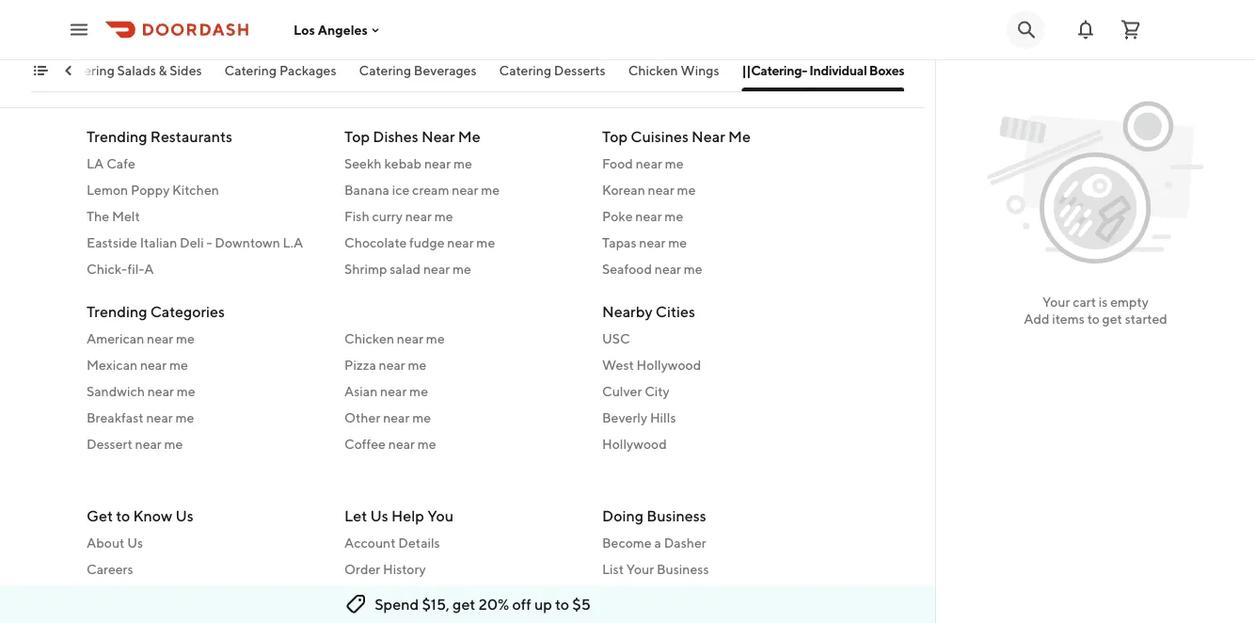 Task type: describe. For each thing, give the bounding box(es) containing it.
me for korean near me
[[677, 182, 696, 197]]

off
[[513, 595, 531, 613]]

catering packages button
[[225, 61, 336, 91]]

food near me
[[602, 155, 684, 171]]

near for mexican near me
[[140, 357, 167, 372]]

about
[[87, 535, 125, 551]]

me for breakfast near me
[[175, 409, 194, 425]]

me for food near me
[[665, 155, 684, 171]]

0 vertical spatial business
[[647, 507, 706, 525]]

categories
[[150, 302, 225, 320]]

near for korean near me
[[648, 182, 675, 197]]

usc
[[602, 330, 630, 346]]

me for pizza near me
[[408, 357, 427, 372]]

deli
[[180, 234, 204, 250]]

dasher
[[664, 535, 707, 551]]

prices
[[345, 29, 377, 42]]

restaurants
[[150, 127, 232, 145]]

help link
[[344, 586, 580, 605]]

west hollywood link
[[602, 355, 838, 374]]

list your business
[[602, 561, 709, 577]]

seafood
[[602, 261, 652, 276]]

sandwich
[[87, 383, 145, 399]]

city
[[645, 383, 670, 399]]

trending for trending categories
[[87, 302, 147, 320]]

know
[[133, 507, 172, 525]]

$15,
[[422, 595, 450, 613]]

open menu image
[[68, 18, 90, 41]]

dashers
[[628, 588, 676, 603]]

me down seekh kebab near me 'link'
[[481, 182, 500, 197]]

order history link
[[344, 560, 580, 579]]

near for coffee near me
[[388, 436, 415, 451]]

chicken for chicken near me
[[344, 330, 394, 346]]

let
[[344, 507, 367, 525]]

catering salads & sides
[[62, 63, 202, 78]]

chicken near me link
[[344, 329, 580, 348]]

food near me link
[[602, 154, 838, 173]]

shrimp salad near me
[[344, 261, 471, 276]]

los
[[294, 22, 315, 37]]

seafood near me link
[[602, 259, 838, 278]]

pizza
[[344, 357, 376, 372]]

may
[[379, 29, 401, 42]]

near for chicken near me
[[397, 330, 424, 346]]

a
[[655, 535, 662, 551]]

near for asian near me
[[380, 383, 407, 399]]

you
[[427, 507, 454, 525]]

kitchen
[[172, 182, 219, 197]]

dessert
[[87, 436, 132, 451]]

history
[[383, 561, 426, 577]]

shrimp
[[344, 261, 387, 276]]

downtown
[[215, 234, 280, 250]]

1 vertical spatial your
[[627, 561, 654, 577]]

catering beverages
[[359, 63, 477, 78]]

near for american near me
[[147, 330, 173, 346]]

tapas
[[602, 234, 637, 250]]

me for sandwich near me
[[177, 383, 195, 399]]

order history
[[344, 561, 426, 577]]

near for seafood near me
[[655, 261, 681, 276]]

me for coffee near me
[[418, 436, 436, 451]]

account details link
[[344, 534, 580, 552]]

me for chicken near me
[[426, 330, 445, 346]]

near for other near me
[[383, 409, 410, 425]]

prices may differ between delivery and pickup.
[[345, 29, 591, 42]]

get dashers for deliveries
[[602, 588, 757, 603]]

show menu categories image
[[33, 63, 48, 78]]

individual
[[810, 63, 867, 78]]

me down chocolate fudge near me link
[[453, 261, 471, 276]]

catering for catering packages
[[225, 63, 277, 78]]

nearby
[[602, 302, 653, 320]]

dessert near me
[[87, 436, 183, 451]]

near for cuisines
[[692, 127, 725, 145]]

chocolate
[[344, 234, 407, 250]]

cafe
[[106, 155, 135, 171]]

0 horizontal spatial help
[[344, 588, 373, 603]]

chocolate fudge near me
[[344, 234, 495, 250]]

and
[[529, 29, 549, 42]]

near for dishes
[[422, 127, 455, 145]]

hollywood inside west hollywood link
[[637, 357, 701, 372]]

a
[[144, 261, 154, 276]]

chicken near me
[[344, 330, 445, 346]]

wings
[[681, 63, 719, 78]]

chick-fil-a link
[[87, 259, 322, 278]]

packages
[[279, 63, 336, 78]]

to for your
[[1088, 311, 1100, 327]]

breakfast
[[87, 409, 144, 425]]

us for about us
[[127, 535, 143, 551]]

fish
[[344, 208, 370, 224]]

near for tapas near me
[[639, 234, 666, 250]]

chicken for chicken wings
[[628, 63, 678, 78]]

list your business link
[[602, 560, 838, 579]]

culver city
[[602, 383, 670, 399]]

am
[[70, 12, 88, 27]]

your inside 'your cart is empty add items to get started'
[[1043, 294, 1070, 310]]

up
[[534, 595, 552, 613]]

20%
[[479, 595, 510, 613]]

list
[[602, 561, 624, 577]]

investors
[[87, 588, 141, 603]]

doing
[[602, 507, 644, 525]]

fudge
[[409, 234, 445, 250]]

me for asian near me
[[409, 383, 428, 399]]

eastside italian deli - downtown l.a link
[[87, 233, 322, 252]]

korean near me
[[602, 182, 696, 197]]

near for dessert near me
[[135, 436, 162, 451]]

me down "cream"
[[435, 208, 453, 224]]

catering salads & sides button
[[62, 61, 202, 91]]

me for poke near me
[[665, 208, 684, 224]]

||catering-
[[742, 63, 807, 78]]

korean
[[602, 182, 645, 197]]

between
[[435, 29, 481, 42]]

me for other near me
[[412, 409, 431, 425]]

to for spend
[[555, 595, 570, 613]]

chocolate fudge near me link
[[344, 233, 580, 252]]

get to know us
[[87, 507, 194, 525]]

catering beverages button
[[359, 61, 477, 91]]

usc link
[[602, 329, 838, 348]]

eastside
[[87, 234, 137, 250]]

about us link
[[87, 534, 322, 552]]

pickup.
[[551, 29, 591, 42]]

italian
[[140, 234, 177, 250]]

get inside 'your cart is empty add items to get started'
[[1103, 311, 1123, 327]]

items
[[1053, 311, 1085, 327]]

catering for catering desserts
[[499, 63, 552, 78]]

investors link
[[87, 586, 322, 605]]

me for american near me
[[176, 330, 195, 346]]

near down seekh kebab near me 'link'
[[452, 182, 479, 197]]

order
[[344, 561, 380, 577]]



Task type: vqa. For each thing, say whether or not it's contained in the screenshot.
"Help"
yes



Task type: locate. For each thing, give the bounding box(es) containing it.
lemon poppy kitchen
[[87, 182, 219, 197]]

top for top cuisines near me
[[602, 127, 628, 145]]

la cafe
[[87, 155, 135, 171]]

me down korean near me at the top
[[665, 208, 684, 224]]

angeles
[[318, 22, 368, 37]]

hills
[[650, 409, 676, 425]]

catering desserts button
[[499, 61, 606, 91]]

near down trending categories
[[147, 330, 173, 346]]

shrimp salad near me link
[[344, 259, 580, 278]]

0 vertical spatial chicken
[[628, 63, 678, 78]]

3 catering from the left
[[359, 63, 411, 78]]

1 horizontal spatial us
[[176, 507, 194, 525]]

me for tapas near me
[[668, 234, 687, 250]]

started
[[1125, 311, 1168, 327]]

me
[[454, 155, 472, 171], [665, 155, 684, 171], [481, 182, 500, 197], [677, 182, 696, 197], [435, 208, 453, 224], [665, 208, 684, 224], [477, 234, 495, 250], [668, 234, 687, 250], [453, 261, 471, 276], [684, 261, 703, 276], [176, 330, 195, 346], [426, 330, 445, 346], [169, 357, 188, 372], [408, 357, 427, 372], [177, 383, 195, 399], [409, 383, 428, 399], [175, 409, 194, 425], [412, 409, 431, 425], [164, 436, 183, 451], [418, 436, 436, 451]]

near down fish curry near me link
[[447, 234, 474, 250]]

chicken wings button
[[628, 61, 719, 91]]

0 vertical spatial get
[[87, 507, 113, 525]]

me down tapas near me link
[[684, 261, 703, 276]]

trending categories
[[87, 302, 225, 320]]

other near me link
[[344, 408, 580, 427]]

la cafe link
[[87, 154, 322, 173]]

near up korean near me at the top
[[636, 155, 662, 171]]

catering down open menu image on the left
[[62, 63, 115, 78]]

asian
[[344, 383, 378, 399]]

0 horizontal spatial your
[[627, 561, 654, 577]]

2 horizontal spatial to
[[1088, 311, 1100, 327]]

near for breakfast near me
[[146, 409, 173, 425]]

1 vertical spatial hollywood
[[602, 436, 667, 451]]

business
[[647, 507, 706, 525], [657, 561, 709, 577]]

notification bell image
[[1075, 18, 1097, 41]]

us for let us help you
[[370, 507, 389, 525]]

1 vertical spatial to
[[116, 507, 130, 525]]

me down sandwich near me link
[[175, 409, 194, 425]]

us right know
[[176, 507, 194, 525]]

your cart is empty add items to get started
[[1024, 294, 1168, 327]]

me up coffee near me on the left of page
[[412, 409, 431, 425]]

hollywood down beverly hills
[[602, 436, 667, 451]]

the melt
[[87, 208, 140, 224]]

american near me
[[87, 330, 195, 346]]

spend
[[375, 595, 419, 613]]

become a dasher link
[[602, 534, 838, 552]]

1 vertical spatial -
[[207, 234, 212, 250]]

1 vertical spatial help
[[344, 588, 373, 603]]

2 near from the left
[[692, 127, 725, 145]]

0 vertical spatial trending
[[87, 127, 147, 145]]

lemon
[[87, 182, 128, 197]]

food
[[602, 155, 633, 171]]

get
[[1103, 311, 1123, 327], [453, 595, 476, 613]]

differ
[[404, 29, 433, 42]]

get for get to know us
[[87, 507, 113, 525]]

near up sandwich near me
[[140, 357, 167, 372]]

mexican near me
[[87, 357, 188, 372]]

seekh
[[344, 155, 382, 171]]

near up other near me
[[380, 383, 407, 399]]

beverly
[[602, 409, 648, 425]]

0 vertical spatial get
[[1103, 311, 1123, 327]]

hollywood inside the hollywood link
[[602, 436, 667, 451]]

top up food
[[602, 127, 628, 145]]

catering for catering salads & sides
[[62, 63, 115, 78]]

2 top from the left
[[602, 127, 628, 145]]

help down order
[[344, 588, 373, 603]]

scroll menu navigation left image
[[61, 63, 76, 78]]

1 me from the left
[[458, 127, 481, 145]]

near up pizza near me
[[397, 330, 424, 346]]

chicken
[[628, 63, 678, 78], [344, 330, 394, 346]]

near up coffee near me on the left of page
[[383, 409, 410, 425]]

me for dessert near me
[[164, 436, 183, 451]]

near up "cream"
[[424, 155, 451, 171]]

is
[[1099, 294, 1108, 310]]

hollywood up city
[[637, 357, 701, 372]]

near down the tapas near me
[[655, 261, 681, 276]]

get for get dashers for deliveries
[[602, 588, 625, 603]]

trending for trending restaurants
[[87, 127, 147, 145]]

1 vertical spatial business
[[657, 561, 709, 577]]

near down sandwich near me
[[146, 409, 173, 425]]

desserts
[[554, 63, 606, 78]]

0 vertical spatial -
[[91, 12, 96, 27]]

curry
[[372, 208, 403, 224]]

0 items, open order cart image
[[1120, 18, 1143, 41]]

near down chicken near me on the left of page
[[379, 357, 405, 372]]

fish curry near me link
[[344, 207, 580, 225]]

become
[[602, 535, 652, 551]]

0 horizontal spatial get
[[453, 595, 476, 613]]

2 vertical spatial to
[[555, 595, 570, 613]]

poke near me link
[[602, 207, 838, 225]]

coffee
[[344, 436, 386, 451]]

1 horizontal spatial -
[[207, 234, 212, 250]]

get right $15,
[[453, 595, 476, 613]]

chicken inside 'link'
[[344, 330, 394, 346]]

1 horizontal spatial help
[[392, 507, 424, 525]]

1 horizontal spatial your
[[1043, 294, 1070, 310]]

0 horizontal spatial us
[[127, 535, 143, 551]]

1 horizontal spatial top
[[602, 127, 628, 145]]

catering for catering beverages
[[359, 63, 411, 78]]

2 me from the left
[[728, 127, 751, 145]]

your right list
[[627, 561, 654, 577]]

other
[[344, 409, 381, 425]]

me up food near me link
[[728, 127, 751, 145]]

sandwich near me
[[87, 383, 195, 399]]

business down dasher
[[657, 561, 709, 577]]

1 top from the left
[[344, 127, 370, 145]]

la
[[87, 155, 104, 171]]

- right am in the top of the page
[[91, 12, 96, 27]]

business up dasher
[[647, 507, 706, 525]]

l.a
[[283, 234, 303, 250]]

catering down the may
[[359, 63, 411, 78]]

me down american near me link
[[169, 357, 188, 372]]

help up details
[[392, 507, 424, 525]]

to down 'cart'
[[1088, 311, 1100, 327]]

me down chicken near me on the left of page
[[408, 357, 427, 372]]

trending up 'cafe'
[[87, 127, 147, 145]]

4 catering from the left
[[499, 63, 552, 78]]

1 trending from the top
[[87, 127, 147, 145]]

us inside "link"
[[127, 535, 143, 551]]

deliveries
[[698, 588, 757, 603]]

your up items
[[1043, 294, 1070, 310]]

1 near from the left
[[422, 127, 455, 145]]

pizza near me link
[[344, 355, 580, 374]]

me up the banana ice cream near me link
[[454, 155, 472, 171]]

near down the food near me
[[648, 182, 675, 197]]

the melt link
[[87, 207, 322, 225]]

me up seekh kebab near me 'link'
[[458, 127, 481, 145]]

seekh kebab near me
[[344, 155, 472, 171]]

chicken inside button
[[628, 63, 678, 78]]

tapas near me
[[602, 234, 687, 250]]

1 vertical spatial chicken
[[344, 330, 394, 346]]

me down fish curry near me link
[[477, 234, 495, 250]]

careers
[[87, 561, 133, 577]]

10:00 am - 3:30 pm
[[31, 12, 148, 27]]

to inside 'your cart is empty add items to get started'
[[1088, 311, 1100, 327]]

0 horizontal spatial -
[[91, 12, 96, 27]]

me up seafood near me
[[668, 234, 687, 250]]

near up seafood near me
[[639, 234, 666, 250]]

top for top dishes near me
[[344, 127, 370, 145]]

seafood near me
[[602, 261, 703, 276]]

near down korean near me at the top
[[636, 208, 662, 224]]

near for food near me
[[636, 155, 662, 171]]

1 horizontal spatial get
[[602, 588, 625, 603]]

- right deli
[[207, 234, 212, 250]]

me for top dishes near me
[[458, 127, 481, 145]]

me down breakfast near me link at left
[[164, 436, 183, 451]]

me for top cuisines near me
[[728, 127, 751, 145]]

boxes
[[869, 63, 905, 78]]

to right the up
[[555, 595, 570, 613]]

||catering- individual boxes
[[742, 63, 905, 78]]

near down other near me
[[388, 436, 415, 451]]

poke
[[602, 208, 633, 224]]

to up "about us"
[[116, 507, 130, 525]]

american
[[87, 330, 144, 346]]

0 horizontal spatial chicken
[[344, 330, 394, 346]]

me for seafood near me
[[684, 261, 703, 276]]

near for pizza near me
[[379, 357, 405, 372]]

1 vertical spatial trending
[[87, 302, 147, 320]]

catering left packages
[[225, 63, 277, 78]]

me down food near me link
[[677, 182, 696, 197]]

beverages
[[414, 63, 477, 78]]

poke near me
[[602, 208, 684, 224]]

0 vertical spatial hollywood
[[637, 357, 701, 372]]

us down get to know us at bottom left
[[127, 535, 143, 551]]

banana ice cream near me
[[344, 182, 500, 197]]

korean near me link
[[602, 180, 838, 199]]

your
[[1043, 294, 1070, 310], [627, 561, 654, 577]]

ice
[[392, 182, 410, 197]]

me up pizza near me link on the bottom
[[426, 330, 445, 346]]

us right let
[[370, 507, 389, 525]]

get dashers for deliveries link
[[602, 586, 838, 605]]

me down mexican near me link
[[177, 383, 195, 399]]

0 horizontal spatial get
[[87, 507, 113, 525]]

1 catering from the left
[[62, 63, 115, 78]]

melt
[[112, 208, 140, 224]]

catering packages
[[225, 63, 336, 78]]

1 horizontal spatial chicken
[[628, 63, 678, 78]]

me up other near me
[[409, 383, 428, 399]]

dishes
[[373, 127, 419, 145]]

2 trending from the top
[[87, 302, 147, 320]]

cart
[[1073, 294, 1096, 310]]

account
[[344, 535, 396, 551]]

get
[[87, 507, 113, 525], [602, 588, 625, 603]]

10:00
[[31, 12, 67, 27]]

0 horizontal spatial me
[[458, 127, 481, 145]]

0 vertical spatial help
[[392, 507, 424, 525]]

near up seekh kebab near me 'link'
[[422, 127, 455, 145]]

chicken left wings
[[628, 63, 678, 78]]

0 vertical spatial to
[[1088, 311, 1100, 327]]

1 horizontal spatial near
[[692, 127, 725, 145]]

get up the about on the left of the page
[[87, 507, 113, 525]]

doing business
[[602, 507, 706, 525]]

for
[[679, 588, 696, 603]]

1 horizontal spatial me
[[728, 127, 751, 145]]

catering inside button
[[225, 63, 277, 78]]

the
[[87, 208, 109, 224]]

me down categories
[[176, 330, 195, 346]]

catering desserts
[[499, 63, 606, 78]]

1 vertical spatial get
[[453, 595, 476, 613]]

0 horizontal spatial near
[[422, 127, 455, 145]]

near up 'chocolate fudge near me'
[[405, 208, 432, 224]]

near down fudge
[[423, 261, 450, 276]]

0 horizontal spatial top
[[344, 127, 370, 145]]

cities
[[656, 302, 695, 320]]

delivery
[[483, 29, 527, 42]]

near for sandwich near me
[[148, 383, 174, 399]]

1 horizontal spatial get
[[1103, 311, 1123, 327]]

top up seekh
[[344, 127, 370, 145]]

near
[[424, 155, 451, 171], [636, 155, 662, 171], [452, 182, 479, 197], [648, 182, 675, 197], [405, 208, 432, 224], [636, 208, 662, 224], [447, 234, 474, 250], [639, 234, 666, 250], [423, 261, 450, 276], [655, 261, 681, 276], [147, 330, 173, 346], [397, 330, 424, 346], [140, 357, 167, 372], [379, 357, 405, 372], [148, 383, 174, 399], [380, 383, 407, 399], [146, 409, 173, 425], [383, 409, 410, 425], [135, 436, 162, 451], [388, 436, 415, 451]]

catering down and
[[499, 63, 552, 78]]

trending
[[87, 127, 147, 145], [87, 302, 147, 320]]

trending up american at the bottom
[[87, 302, 147, 320]]

1 horizontal spatial to
[[555, 595, 570, 613]]

1 vertical spatial get
[[602, 588, 625, 603]]

me for mexican near me
[[169, 357, 188, 372]]

asian near me link
[[344, 382, 580, 400]]

get down list
[[602, 588, 625, 603]]

me down other near me link
[[418, 436, 436, 451]]

near for poke near me
[[636, 208, 662, 224]]

fil-
[[127, 261, 144, 276]]

2 catering from the left
[[225, 63, 277, 78]]

2 horizontal spatial us
[[370, 507, 389, 525]]

about us
[[87, 535, 143, 551]]

0 horizontal spatial to
[[116, 507, 130, 525]]

catering
[[62, 63, 115, 78], [225, 63, 277, 78], [359, 63, 411, 78], [499, 63, 552, 78]]

near down the breakfast near me
[[135, 436, 162, 451]]

get down is
[[1103, 311, 1123, 327]]

chicken up the pizza
[[344, 330, 394, 346]]

near up food near me link
[[692, 127, 725, 145]]

0 vertical spatial your
[[1043, 294, 1070, 310]]

me down top cuisines near me
[[665, 155, 684, 171]]

mexican near me link
[[87, 355, 322, 374]]

near up the breakfast near me
[[148, 383, 174, 399]]



